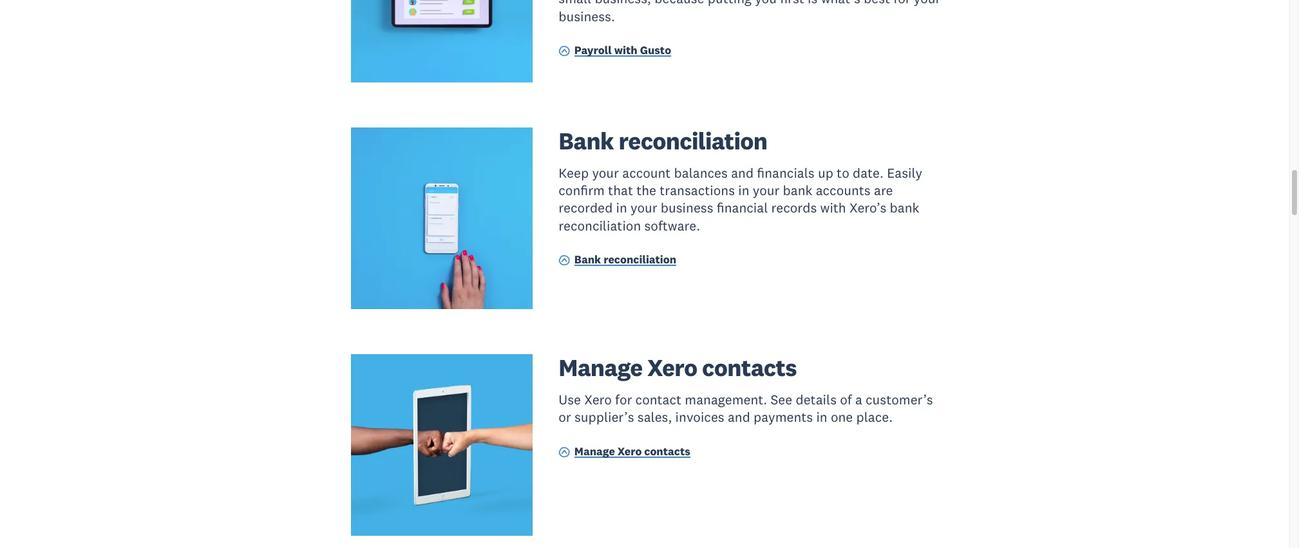 Task type: describe. For each thing, give the bounding box(es) containing it.
and inside keep your account balances and financials up to date. easily confirm that the transactions in your bank accounts are recorded in your business financial records with xero's bank reconciliation software.
[[731, 164, 754, 181]]

keep
[[559, 164, 589, 181]]

manage inside button
[[575, 445, 615, 459]]

place.
[[857, 409, 893, 426]]

bank reconciliation button
[[559, 252, 677, 270]]

confirm
[[559, 182, 605, 199]]

0 horizontal spatial bank
[[783, 182, 813, 199]]

0 vertical spatial bank reconciliation
[[559, 125, 768, 156]]

date.
[[853, 164, 884, 181]]

balances
[[674, 164, 728, 181]]

0 vertical spatial manage xero contacts
[[559, 352, 797, 383]]

financial
[[717, 199, 768, 217]]

software.
[[645, 217, 700, 234]]

up
[[818, 164, 834, 181]]

and inside use xero for contact management. see details of a customer's or supplier's sales, invoices and payments in one place.
[[728, 409, 751, 426]]

0 vertical spatial reconciliation
[[619, 125, 768, 156]]

or
[[559, 409, 571, 426]]

customer's
[[866, 391, 933, 409]]

one
[[831, 409, 853, 426]]

xero inside button
[[618, 445, 642, 459]]

0 vertical spatial contacts
[[702, 352, 797, 383]]

1 vertical spatial in
[[616, 199, 627, 217]]

of
[[840, 391, 852, 409]]

in inside use xero for contact management. see details of a customer's or supplier's sales, invoices and payments in one place.
[[817, 409, 828, 426]]

invoices
[[676, 409, 725, 426]]

bank reconciliation inside bank reconciliation button
[[575, 253, 677, 267]]

contact
[[636, 391, 682, 409]]

payroll with gusto
[[575, 43, 671, 58]]

account
[[623, 164, 671, 181]]

keep your account balances and financials up to date. easily confirm that the transactions in your bank accounts are recorded in your business financial records with xero's bank reconciliation software.
[[559, 164, 923, 234]]

that
[[608, 182, 633, 199]]

management.
[[685, 391, 768, 409]]

to
[[837, 164, 850, 181]]

financials
[[757, 164, 815, 181]]

sales,
[[638, 409, 672, 426]]

1 horizontal spatial bank
[[890, 199, 920, 217]]



Task type: locate. For each thing, give the bounding box(es) containing it.
for
[[615, 391, 632, 409]]

with inside payroll with gusto button
[[614, 43, 638, 58]]

bank reconciliation
[[559, 125, 768, 156], [575, 253, 677, 267]]

bank up "keep"
[[559, 125, 614, 156]]

0 vertical spatial manage
[[559, 352, 643, 383]]

0 vertical spatial bank
[[783, 182, 813, 199]]

xero up 'contact' at the bottom of the page
[[648, 352, 697, 383]]

contacts inside button
[[644, 445, 691, 459]]

accounts
[[816, 182, 871, 199]]

xero down the sales,
[[618, 445, 642, 459]]

2 vertical spatial in
[[817, 409, 828, 426]]

and down management.
[[728, 409, 751, 426]]

details
[[796, 391, 837, 409]]

0 vertical spatial xero
[[648, 352, 697, 383]]

1 vertical spatial reconciliation
[[559, 217, 641, 234]]

contacts
[[702, 352, 797, 383], [644, 445, 691, 459]]

with left gusto
[[614, 43, 638, 58]]

xero
[[648, 352, 697, 383], [585, 391, 612, 409], [618, 445, 642, 459]]

the
[[637, 182, 657, 199]]

recorded
[[559, 199, 613, 217]]

0 vertical spatial and
[[731, 164, 754, 181]]

reconciliation down software.
[[604, 253, 677, 267]]

1 vertical spatial and
[[728, 409, 751, 426]]

easily
[[887, 164, 923, 181]]

manage up for
[[559, 352, 643, 383]]

reconciliation inside keep your account balances and financials up to date. easily confirm that the transactions in your bank accounts are recorded in your business financial records with xero's bank reconciliation software.
[[559, 217, 641, 234]]

are
[[874, 182, 893, 199]]

business
[[661, 199, 714, 217]]

with down accounts
[[821, 199, 846, 217]]

in up financial
[[739, 182, 750, 199]]

bank down are
[[890, 199, 920, 217]]

your down the
[[631, 199, 658, 217]]

and up financial
[[731, 164, 754, 181]]

your
[[592, 164, 619, 181], [753, 182, 780, 199], [631, 199, 658, 217]]

bank reconciliation down software.
[[575, 253, 677, 267]]

gusto
[[640, 43, 671, 58]]

manage down "supplier's"
[[575, 445, 615, 459]]

in
[[739, 182, 750, 199], [616, 199, 627, 217], [817, 409, 828, 426]]

manage xero contacts
[[559, 352, 797, 383], [575, 445, 691, 459]]

reconciliation down recorded
[[559, 217, 641, 234]]

1 vertical spatial bank reconciliation
[[575, 253, 677, 267]]

and
[[731, 164, 754, 181], [728, 409, 751, 426]]

manage xero contacts inside button
[[575, 445, 691, 459]]

1 vertical spatial contacts
[[644, 445, 691, 459]]

1 vertical spatial with
[[821, 199, 846, 217]]

0 horizontal spatial your
[[592, 164, 619, 181]]

in down details
[[817, 409, 828, 426]]

xero up "supplier's"
[[585, 391, 612, 409]]

your up that
[[592, 164, 619, 181]]

1 vertical spatial manage xero contacts
[[575, 445, 691, 459]]

1 vertical spatial xero
[[585, 391, 612, 409]]

0 vertical spatial bank
[[559, 125, 614, 156]]

0 vertical spatial in
[[739, 182, 750, 199]]

1 horizontal spatial your
[[631, 199, 658, 217]]

reconciliation inside button
[[604, 253, 677, 267]]

transactions
[[660, 182, 735, 199]]

payments
[[754, 409, 813, 426]]

bank inside button
[[575, 253, 601, 267]]

1 vertical spatial bank
[[575, 253, 601, 267]]

1 horizontal spatial contacts
[[702, 352, 797, 383]]

manage xero contacts up 'contact' at the bottom of the page
[[559, 352, 797, 383]]

a
[[856, 391, 863, 409]]

1 horizontal spatial in
[[739, 182, 750, 199]]

1 horizontal spatial with
[[821, 199, 846, 217]]

0 horizontal spatial in
[[616, 199, 627, 217]]

with
[[614, 43, 638, 58], [821, 199, 846, 217]]

manage xero contacts button
[[559, 444, 691, 462]]

2 horizontal spatial xero
[[648, 352, 697, 383]]

0 horizontal spatial with
[[614, 43, 638, 58]]

payroll with gusto button
[[559, 43, 671, 61]]

manage
[[559, 352, 643, 383], [575, 445, 615, 459]]

0 horizontal spatial contacts
[[644, 445, 691, 459]]

contacts up management.
[[702, 352, 797, 383]]

use xero for contact management. see details of a customer's or supplier's sales, invoices and payments in one place.
[[559, 391, 933, 426]]

reconciliation up balances
[[619, 125, 768, 156]]

with inside keep your account balances and financials up to date. easily confirm that the transactions in your bank accounts are recorded in your business financial records with xero's bank reconciliation software.
[[821, 199, 846, 217]]

2 vertical spatial reconciliation
[[604, 253, 677, 267]]

bank
[[783, 182, 813, 199], [890, 199, 920, 217]]

supplier's
[[575, 409, 634, 426]]

xero inside use xero for contact management. see details of a customer's or supplier's sales, invoices and payments in one place.
[[585, 391, 612, 409]]

1 vertical spatial manage
[[575, 445, 615, 459]]

records
[[772, 199, 817, 217]]

in down that
[[616, 199, 627, 217]]

bank down recorded
[[575, 253, 601, 267]]

payroll
[[575, 43, 612, 58]]

bank up records
[[783, 182, 813, 199]]

0 vertical spatial with
[[614, 43, 638, 58]]

see
[[771, 391, 793, 409]]

2 horizontal spatial your
[[753, 182, 780, 199]]

1 vertical spatial bank
[[890, 199, 920, 217]]

use
[[559, 391, 581, 409]]

2 horizontal spatial in
[[817, 409, 828, 426]]

reconciliation
[[619, 125, 768, 156], [559, 217, 641, 234], [604, 253, 677, 267]]

manage xero contacts down the sales,
[[575, 445, 691, 459]]

bank reconciliation up account
[[559, 125, 768, 156]]

0 horizontal spatial xero
[[585, 391, 612, 409]]

1 horizontal spatial xero
[[618, 445, 642, 459]]

contacts down the sales,
[[644, 445, 691, 459]]

your down "financials"
[[753, 182, 780, 199]]

2 vertical spatial xero
[[618, 445, 642, 459]]

xero's
[[850, 199, 887, 217]]

bank
[[559, 125, 614, 156], [575, 253, 601, 267]]



Task type: vqa. For each thing, say whether or not it's contained in the screenshot.
top reconciliation
yes



